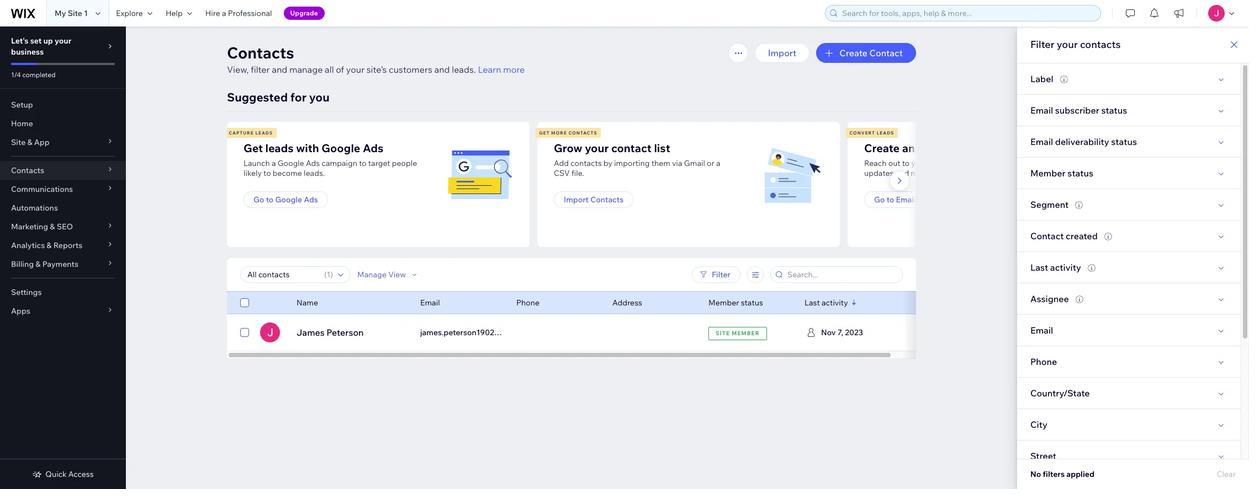 Task type: vqa. For each thing, say whether or not it's contained in the screenshot.
with to the bottom
yes



Task type: describe. For each thing, give the bounding box(es) containing it.
settings link
[[0, 283, 126, 302]]

2 vertical spatial member
[[732, 330, 760, 337]]

filter for filter
[[712, 270, 731, 280]]

manage view
[[357, 270, 406, 280]]

& for billing
[[35, 260, 41, 269]]

james.peterson1902@gmail.com
[[420, 328, 540, 338]]

quick
[[45, 470, 67, 480]]

your inside contacts view, filter and manage all of your site's customers and leads. learn more
[[346, 64, 365, 75]]

Search for tools, apps, help & more... field
[[839, 6, 1097, 21]]

contacts for contacts view, filter and manage all of your site's customers and leads. learn more
[[227, 43, 294, 62]]

subscribers
[[929, 158, 971, 168]]

0 vertical spatial member
[[1030, 168, 1066, 179]]

explore
[[116, 8, 143, 18]]

leads for get
[[255, 130, 273, 136]]

leads for create
[[877, 130, 894, 136]]

view,
[[227, 64, 249, 75]]

get leads with google ads launch a google ads campaign to target people likely to become leads.
[[244, 141, 417, 178]]

likely
[[244, 168, 262, 178]]

them
[[651, 158, 670, 168]]

suggested for you
[[227, 90, 330, 104]]

business
[[11, 47, 44, 57]]

filter button
[[692, 267, 740, 283]]

or
[[707, 158, 714, 168]]

create an email campaign reach out to your subscribers with newsletters, updates and more.
[[864, 141, 1033, 178]]

people
[[392, 158, 417, 168]]

of
[[336, 64, 344, 75]]

more.
[[911, 168, 931, 178]]

1 horizontal spatial activity
[[1050, 262, 1081, 273]]

contacts inside "grow your contact list add contacts by importing them via gmail or a csv file."
[[571, 158, 602, 168]]

filter
[[251, 64, 270, 75]]

sidebar element
[[0, 27, 126, 490]]

capture
[[229, 130, 254, 136]]

completed
[[22, 71, 56, 79]]

site's
[[367, 64, 387, 75]]

contacts inside button
[[590, 195, 624, 205]]

name
[[297, 298, 318, 308]]

your inside "grow your contact list add contacts by importing them via gmail or a csv file."
[[585, 141, 609, 155]]

grow
[[554, 141, 582, 155]]

go to email marketing
[[874, 195, 955, 205]]

analytics
[[11, 241, 45, 251]]

no filters applied
[[1030, 470, 1094, 480]]

go to email marketing button
[[864, 192, 965, 208]]

list
[[654, 141, 670, 155]]

importing
[[614, 158, 650, 168]]

email
[[917, 141, 946, 155]]

to down become
[[266, 195, 274, 205]]

marketing & seo button
[[0, 218, 126, 236]]

0 vertical spatial last activity
[[1030, 262, 1081, 273]]

to inside create an email campaign reach out to your subscribers with newsletters, updates and more.
[[902, 158, 910, 168]]

subscriber
[[1055, 105, 1099, 116]]

up
[[43, 36, 53, 46]]

contact inside button
[[869, 47, 903, 59]]

you
[[309, 90, 330, 104]]

ads inside button
[[304, 195, 318, 205]]

& for marketing
[[50, 222, 55, 232]]

become
[[273, 168, 302, 178]]

1 vertical spatial ads
[[306, 158, 320, 168]]

0 horizontal spatial activity
[[822, 298, 848, 308]]

city
[[1030, 420, 1047, 431]]

list containing get leads with google ads
[[225, 122, 1155, 247]]

let's set up your business
[[11, 36, 71, 57]]

home
[[11, 119, 33, 129]]

csv
[[554, 168, 570, 178]]

create for an
[[864, 141, 900, 155]]

with inside get leads with google ads launch a google ads campaign to target people likely to become leads.
[[296, 141, 319, 155]]

help
[[166, 8, 183, 18]]

out
[[888, 158, 900, 168]]

contact
[[611, 141, 652, 155]]

create contact button
[[816, 43, 916, 63]]

help button
[[159, 0, 199, 27]]

apps
[[11, 306, 30, 316]]

hire a professional
[[205, 8, 272, 18]]

0 vertical spatial site
[[68, 8, 82, 18]]

an
[[902, 141, 915, 155]]

seo
[[57, 222, 73, 232]]

site for site member
[[716, 330, 730, 337]]

leads. inside get leads with google ads launch a google ads campaign to target people likely to become leads.
[[304, 168, 325, 178]]

created
[[1066, 231, 1098, 242]]

leads
[[265, 141, 294, 155]]

filter your contacts
[[1030, 38, 1121, 51]]

gmail
[[684, 158, 705, 168]]

to right likely
[[263, 168, 271, 178]]

file.
[[571, 168, 584, 178]]

0 vertical spatial last
[[1030, 262, 1048, 273]]

status right subscriber
[[1101, 105, 1127, 116]]

( 1 )
[[324, 270, 333, 280]]

deliverability
[[1055, 136, 1109, 147]]

filter for filter your contacts
[[1030, 38, 1054, 51]]

email subscriber status
[[1030, 105, 1127, 116]]

billing & payments
[[11, 260, 78, 269]]

set
[[30, 36, 42, 46]]

james peterson
[[297, 327, 364, 338]]

launch
[[244, 158, 270, 168]]

and inside create an email campaign reach out to your subscribers with newsletters, updates and more.
[[895, 168, 909, 178]]

contacts view, filter and manage all of your site's customers and leads. learn more
[[227, 43, 525, 75]]

access
[[68, 470, 94, 480]]

let's
[[11, 36, 28, 46]]

import contacts
[[564, 195, 624, 205]]

capture leads
[[229, 130, 273, 136]]

reports
[[53, 241, 82, 251]]

1/4 completed
[[11, 71, 56, 79]]

app
[[34, 137, 49, 147]]

analytics & reports button
[[0, 236, 126, 255]]

quick access
[[45, 470, 94, 480]]

2023
[[845, 328, 863, 338]]

nov 7, 2023
[[821, 328, 863, 338]]



Task type: locate. For each thing, give the bounding box(es) containing it.
a right or on the right of the page
[[716, 158, 720, 168]]

communications button
[[0, 180, 126, 199]]

2 leads from the left
[[877, 130, 894, 136]]

2 horizontal spatial site
[[716, 330, 730, 337]]

import button
[[755, 43, 810, 63]]

james
[[297, 327, 325, 338]]

go for get
[[253, 195, 264, 205]]

0 vertical spatial member status
[[1030, 168, 1093, 179]]

import
[[768, 47, 796, 59], [564, 195, 589, 205]]

0 horizontal spatial leads.
[[304, 168, 325, 178]]

last activity
[[1030, 262, 1081, 273], [805, 298, 848, 308]]

& right billing
[[35, 260, 41, 269]]

0 vertical spatial google
[[322, 141, 360, 155]]

1 horizontal spatial contacts
[[1080, 38, 1121, 51]]

marketing up analytics
[[11, 222, 48, 232]]

0 vertical spatial create
[[839, 47, 867, 59]]

billing & payments button
[[0, 255, 126, 274]]

contacts for contacts
[[11, 166, 44, 176]]

site & app
[[11, 137, 49, 147]]

and right filter
[[272, 64, 287, 75]]

status down deliverability
[[1068, 168, 1093, 179]]

your
[[55, 36, 71, 46], [1057, 38, 1078, 51], [346, 64, 365, 75], [585, 141, 609, 155], [911, 158, 927, 168]]

Search... field
[[784, 267, 899, 283]]

1 vertical spatial leads.
[[304, 168, 325, 178]]

0 horizontal spatial 1
[[84, 8, 88, 18]]

ads right become
[[306, 158, 320, 168]]

1 horizontal spatial and
[[434, 64, 450, 75]]

go down likely
[[253, 195, 264, 205]]

1 vertical spatial phone
[[1030, 357, 1057, 368]]

0 horizontal spatial phone
[[516, 298, 539, 308]]

nov
[[821, 328, 836, 338]]

1 vertical spatial campaign
[[322, 158, 357, 168]]

member status up site member
[[708, 298, 763, 308]]

0 vertical spatial leads.
[[452, 64, 476, 75]]

marketing inside popup button
[[11, 222, 48, 232]]

1 go from the left
[[253, 195, 264, 205]]

1 vertical spatial import
[[564, 195, 589, 205]]

0 horizontal spatial contacts
[[571, 158, 602, 168]]

and right customers
[[434, 64, 450, 75]]

0 horizontal spatial campaign
[[322, 158, 357, 168]]

1 horizontal spatial campaign
[[948, 141, 1000, 155]]

with right subscribers
[[973, 158, 988, 168]]

1 horizontal spatial marketing
[[918, 195, 955, 205]]

1 horizontal spatial go
[[874, 195, 885, 205]]

leads. right become
[[304, 168, 325, 178]]

with right leads
[[296, 141, 319, 155]]

campaign inside create an email campaign reach out to your subscribers with newsletters, updates and more.
[[948, 141, 1000, 155]]

1 right my
[[84, 8, 88, 18]]

automations link
[[0, 199, 126, 218]]

0 vertical spatial with
[[296, 141, 319, 155]]

a inside "grow your contact list add contacts by importing them via gmail or a csv file."
[[716, 158, 720, 168]]

marketing inside button
[[918, 195, 955, 205]]

phone
[[516, 298, 539, 308], [1030, 357, 1057, 368]]

your inside let's set up your business
[[55, 36, 71, 46]]

status
[[1101, 105, 1127, 116], [1111, 136, 1137, 147], [1068, 168, 1093, 179], [741, 298, 763, 308]]

marketing & seo
[[11, 222, 73, 232]]

contacts button
[[0, 161, 126, 180]]

learn
[[478, 64, 501, 75]]

contacts up communications at the left of the page
[[11, 166, 44, 176]]

0 horizontal spatial last
[[805, 298, 820, 308]]

create inside button
[[839, 47, 867, 59]]

1 left manage
[[327, 270, 330, 280]]

analytics & reports
[[11, 241, 82, 251]]

last activity up assignee
[[1030, 262, 1081, 273]]

& left seo
[[50, 222, 55, 232]]

upgrade button
[[284, 7, 325, 20]]

Unsaved view field
[[244, 267, 321, 283]]

2 horizontal spatial a
[[716, 158, 720, 168]]

james peterson image
[[260, 323, 280, 343]]

member
[[1030, 168, 1066, 179], [708, 298, 739, 308], [732, 330, 760, 337]]

0 horizontal spatial import
[[564, 195, 589, 205]]

1 vertical spatial create
[[864, 141, 900, 155]]

hire a professional link
[[199, 0, 279, 27]]

None checkbox
[[240, 326, 249, 340]]

leads
[[255, 130, 273, 136], [877, 130, 894, 136]]

by
[[603, 158, 612, 168]]

your inside create an email campaign reach out to your subscribers with newsletters, updates and more.
[[911, 158, 927, 168]]

contacts up filter
[[227, 43, 294, 62]]

1 vertical spatial last activity
[[805, 298, 848, 308]]

0 horizontal spatial last activity
[[805, 298, 848, 308]]

contact
[[869, 47, 903, 59], [1030, 231, 1064, 242]]

& for site
[[27, 137, 32, 147]]

1 horizontal spatial last activity
[[1030, 262, 1081, 273]]

0 vertical spatial import
[[768, 47, 796, 59]]

1 vertical spatial contact
[[1030, 231, 1064, 242]]

1 vertical spatial 1
[[327, 270, 330, 280]]

1 vertical spatial last
[[805, 298, 820, 308]]

1 horizontal spatial filter
[[1030, 38, 1054, 51]]

all
[[325, 64, 334, 75]]

go to google ads
[[253, 195, 318, 205]]

0 horizontal spatial contacts
[[11, 166, 44, 176]]

0 vertical spatial contact
[[869, 47, 903, 59]]

1 horizontal spatial a
[[272, 158, 276, 168]]

ads down get leads with google ads launch a google ads campaign to target people likely to become leads.
[[304, 195, 318, 205]]

more
[[503, 64, 525, 75]]

marketing down more.
[[918, 195, 955, 205]]

0 horizontal spatial view
[[388, 270, 406, 280]]

0 vertical spatial phone
[[516, 298, 539, 308]]

1 horizontal spatial with
[[973, 158, 988, 168]]

for
[[290, 90, 307, 104]]

2 vertical spatial ads
[[304, 195, 318, 205]]

quick access button
[[32, 470, 94, 480]]

2 vertical spatial site
[[716, 330, 730, 337]]

0 horizontal spatial member status
[[708, 298, 763, 308]]

leads. left learn on the top left of the page
[[452, 64, 476, 75]]

1 leads from the left
[[255, 130, 273, 136]]

customers
[[389, 64, 432, 75]]

to down updates
[[887, 195, 894, 205]]

no
[[1030, 470, 1041, 480]]

member status up segment
[[1030, 168, 1093, 179]]

0 horizontal spatial with
[[296, 141, 319, 155]]

1 horizontal spatial contacts
[[227, 43, 294, 62]]

1 horizontal spatial site
[[68, 8, 82, 18]]

1 vertical spatial site
[[11, 137, 26, 147]]

filters
[[1043, 470, 1065, 480]]

0 horizontal spatial site
[[11, 137, 26, 147]]

home link
[[0, 114, 126, 133]]

go
[[253, 195, 264, 205], [874, 195, 885, 205]]

& left app
[[27, 137, 32, 147]]

2 vertical spatial contacts
[[590, 195, 624, 205]]

with
[[296, 141, 319, 155], [973, 158, 988, 168]]

2 horizontal spatial contacts
[[590, 195, 624, 205]]

email deliverability status
[[1030, 136, 1137, 147]]

ads up target
[[363, 141, 383, 155]]

1 horizontal spatial import
[[768, 47, 796, 59]]

get
[[244, 141, 263, 155]]

apps button
[[0, 302, 126, 321]]

country/state
[[1030, 388, 1090, 399]]

create inside create an email campaign reach out to your subscribers with newsletters, updates and more.
[[864, 141, 900, 155]]

via
[[672, 158, 682, 168]]

2 horizontal spatial and
[[895, 168, 909, 178]]

1 horizontal spatial phone
[[1030, 357, 1057, 368]]

1 horizontal spatial 1
[[327, 270, 330, 280]]

campaign up subscribers
[[948, 141, 1000, 155]]

a
[[222, 8, 226, 18], [272, 158, 276, 168], [716, 158, 720, 168]]

0 horizontal spatial marketing
[[11, 222, 48, 232]]

go down updates
[[874, 195, 885, 205]]

a right hire
[[222, 8, 226, 18]]

get more contacts
[[539, 130, 597, 136]]

1 vertical spatial contacts
[[11, 166, 44, 176]]

None checkbox
[[240, 297, 249, 310]]

0 horizontal spatial filter
[[712, 270, 731, 280]]

email
[[1030, 105, 1053, 116], [1030, 136, 1053, 147], [896, 195, 916, 205], [420, 298, 440, 308], [1030, 325, 1053, 336]]

peterson
[[327, 327, 364, 338]]

contacts
[[569, 130, 597, 136]]

1 horizontal spatial contact
[[1030, 231, 1064, 242]]

& left reports
[[47, 241, 52, 251]]

1/4
[[11, 71, 21, 79]]

contacts inside contacts view, filter and manage all of your site's customers and leads. learn more
[[227, 43, 294, 62]]

2 go from the left
[[874, 195, 885, 205]]

a inside hire a professional link
[[222, 8, 226, 18]]

& for analytics
[[47, 241, 52, 251]]

0 horizontal spatial and
[[272, 64, 287, 75]]

google inside button
[[275, 195, 302, 205]]

my site 1
[[55, 8, 88, 18]]

grow your contact list add contacts by importing them via gmail or a csv file.
[[554, 141, 720, 178]]

0 horizontal spatial contact
[[869, 47, 903, 59]]

target
[[368, 158, 390, 168]]

leads up get
[[255, 130, 273, 136]]

1 vertical spatial activity
[[822, 298, 848, 308]]

import for import
[[768, 47, 796, 59]]

0 vertical spatial view
[[388, 270, 406, 280]]

assignee
[[1030, 294, 1069, 305]]

import inside button
[[768, 47, 796, 59]]

0 vertical spatial activity
[[1050, 262, 1081, 273]]

site inside dropdown button
[[11, 137, 26, 147]]

1 vertical spatial google
[[278, 158, 304, 168]]

campaign left target
[[322, 158, 357, 168]]

filter inside filter 'button'
[[712, 270, 731, 280]]

contacts down by
[[590, 195, 624, 205]]

segment
[[1030, 199, 1069, 210]]

last down search... field on the right bottom
[[805, 298, 820, 308]]

last activity up nov
[[805, 298, 848, 308]]

1 vertical spatial view
[[839, 327, 860, 338]]

upgrade
[[290, 9, 318, 17]]

filter
[[1030, 38, 1054, 51], [712, 270, 731, 280]]

leads. inside contacts view, filter and manage all of your site's customers and leads. learn more
[[452, 64, 476, 75]]

activity down contact created
[[1050, 262, 1081, 273]]

a down leads
[[272, 158, 276, 168]]

contacts inside dropdown button
[[11, 166, 44, 176]]

1 horizontal spatial last
[[1030, 262, 1048, 273]]

0 vertical spatial filter
[[1030, 38, 1054, 51]]

view right nov
[[839, 327, 860, 338]]

0 vertical spatial ads
[[363, 141, 383, 155]]

1 vertical spatial filter
[[712, 270, 731, 280]]

0 horizontal spatial go
[[253, 195, 264, 205]]

1 vertical spatial contacts
[[571, 158, 602, 168]]

email inside go to email marketing button
[[896, 195, 916, 205]]

view
[[388, 270, 406, 280], [839, 327, 860, 338]]

setup
[[11, 100, 33, 110]]

0 vertical spatial 1
[[84, 8, 88, 18]]

a inside get leads with google ads launch a google ads campaign to target people likely to become leads.
[[272, 158, 276, 168]]

import inside button
[[564, 195, 589, 205]]

to
[[359, 158, 366, 168], [902, 158, 910, 168], [263, 168, 271, 178], [266, 195, 274, 205], [887, 195, 894, 205]]

status right deliverability
[[1111, 136, 1137, 147]]

activity down search... field on the right bottom
[[822, 298, 848, 308]]

hire
[[205, 8, 220, 18]]

contacts
[[227, 43, 294, 62], [11, 166, 44, 176], [590, 195, 624, 205]]

1 horizontal spatial leads
[[877, 130, 894, 136]]

1 horizontal spatial leads.
[[452, 64, 476, 75]]

0 vertical spatial marketing
[[918, 195, 955, 205]]

import contacts button
[[554, 192, 633, 208]]

0 vertical spatial contacts
[[1080, 38, 1121, 51]]

status up site member
[[741, 298, 763, 308]]

go for create
[[874, 195, 885, 205]]

0 horizontal spatial a
[[222, 8, 226, 18]]

communications
[[11, 184, 73, 194]]

1 vertical spatial marketing
[[11, 222, 48, 232]]

and left more.
[[895, 168, 909, 178]]

updates
[[864, 168, 894, 178]]

site for site & app
[[11, 137, 26, 147]]

1 vertical spatial with
[[973, 158, 988, 168]]

1 vertical spatial member
[[708, 298, 739, 308]]

get
[[539, 130, 550, 136]]

1 horizontal spatial member status
[[1030, 168, 1093, 179]]

list
[[225, 122, 1155, 247]]

manage view button
[[357, 270, 419, 280]]

applied
[[1066, 470, 1094, 480]]

last up assignee
[[1030, 262, 1048, 273]]

& inside popup button
[[50, 222, 55, 232]]

campaign inside get leads with google ads launch a google ads campaign to target people likely to become leads.
[[322, 158, 357, 168]]

manage
[[289, 64, 323, 75]]

0 vertical spatial contacts
[[227, 43, 294, 62]]

)
[[330, 270, 333, 280]]

&
[[27, 137, 32, 147], [50, 222, 55, 232], [47, 241, 52, 251], [35, 260, 41, 269]]

automations
[[11, 203, 58, 213]]

import for import contacts
[[564, 195, 589, 205]]

address
[[612, 298, 642, 308]]

1 horizontal spatial view
[[839, 327, 860, 338]]

site & app button
[[0, 133, 126, 152]]

to left target
[[359, 158, 366, 168]]

0 horizontal spatial leads
[[255, 130, 273, 136]]

google
[[322, 141, 360, 155], [278, 158, 304, 168], [275, 195, 302, 205]]

0 vertical spatial campaign
[[948, 141, 1000, 155]]

payments
[[42, 260, 78, 269]]

2 vertical spatial google
[[275, 195, 302, 205]]

create for contact
[[839, 47, 867, 59]]

campaign
[[948, 141, 1000, 155], [322, 158, 357, 168]]

with inside create an email campaign reach out to your subscribers with newsletters, updates and more.
[[973, 158, 988, 168]]

view right manage
[[388, 270, 406, 280]]

to right out
[[902, 158, 910, 168]]

1 vertical spatial member status
[[708, 298, 763, 308]]

setup link
[[0, 96, 126, 114]]

leads right convert at the right of the page
[[877, 130, 894, 136]]



